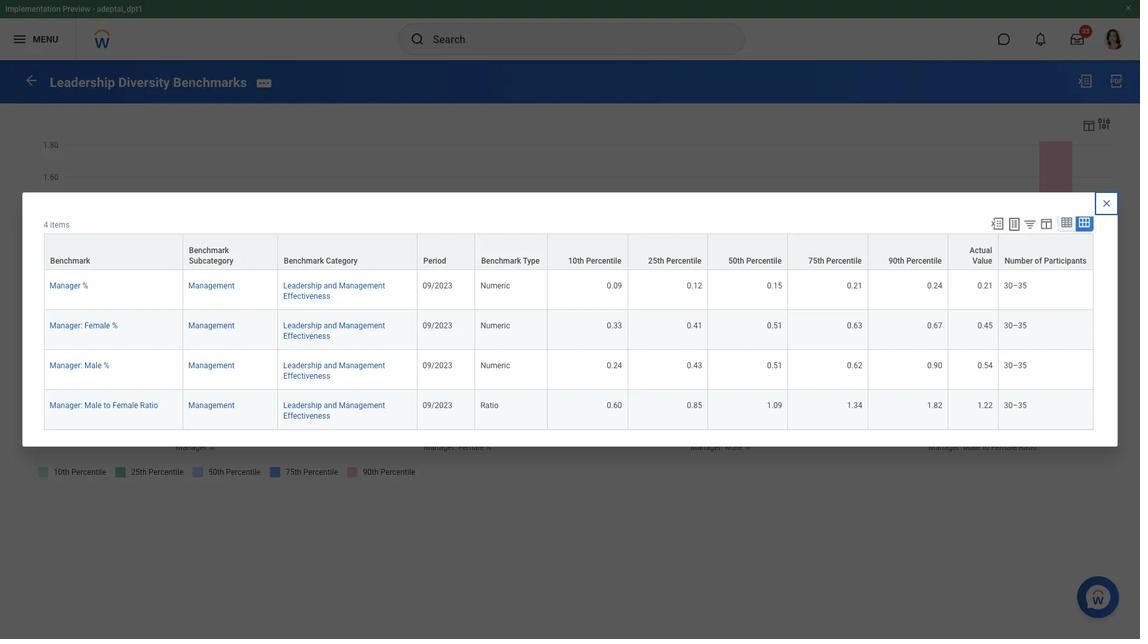 Task type: vqa. For each thing, say whether or not it's contained in the screenshot.


Task type: describe. For each thing, give the bounding box(es) containing it.
benchmark subcategory
[[189, 246, 233, 266]]

manager: for manager: male %
[[50, 361, 83, 371]]

manager: for manager: female %
[[50, 321, 83, 331]]

male for %
[[84, 361, 102, 371]]

0.09
[[607, 281, 622, 291]]

25th
[[649, 256, 665, 266]]

0.90
[[928, 361, 943, 371]]

management link for manager %
[[188, 279, 235, 291]]

1.82
[[928, 402, 943, 411]]

expand table image
[[1079, 216, 1092, 229]]

benchmark subcategory button
[[183, 234, 278, 270]]

leadership and management effectiveness for manager: male %
[[283, 361, 385, 381]]

select to filter grid data image
[[1024, 217, 1038, 231]]

75th percentile
[[809, 256, 862, 266]]

leadership diversity benchmarks link
[[50, 74, 247, 90]]

implementation
[[5, 5, 61, 14]]

row containing manager: male to female ratio
[[44, 390, 1094, 430]]

10th percentile button
[[548, 234, 628, 270]]

0.51 for 0.41
[[767, 321, 783, 331]]

numeric for 0.09
[[481, 281, 510, 291]]

1 0.21 from the left
[[847, 281, 863, 291]]

implementation preview -   adeptai_dpt1
[[5, 5, 143, 14]]

0.43
[[687, 361, 703, 371]]

50th
[[729, 256, 745, 266]]

percentile for 10th percentile
[[586, 256, 622, 266]]

75th
[[809, 256, 825, 266]]

50th percentile button
[[708, 234, 788, 270]]

row containing benchmark subcategory
[[44, 234, 1094, 270]]

notifications large image
[[1035, 33, 1048, 46]]

leadership and management effectiveness for manager: male to female ratio
[[283, 402, 385, 421]]

and for manager: female %
[[324, 321, 337, 331]]

inbox large image
[[1071, 33, 1084, 46]]

1.09
[[767, 402, 783, 411]]

30–35 for 1.22
[[1004, 402, 1027, 411]]

benchmark category button
[[278, 234, 417, 270]]

participants
[[1044, 256, 1087, 266]]

close image
[[1102, 198, 1113, 209]]

manager: male to female ratio link
[[50, 399, 158, 411]]

and for manager %
[[324, 281, 337, 291]]

leadership and management effectiveness link for manager: male to female ratio
[[283, 399, 385, 421]]

leadership for manager: male to female ratio
[[283, 402, 322, 411]]

benchmark type
[[481, 256, 540, 266]]

0 horizontal spatial 0.24
[[607, 361, 622, 371]]

benchmark for benchmark
[[50, 256, 90, 266]]

0.51 for 0.43
[[767, 361, 783, 371]]

30–35 for 0.45
[[1004, 321, 1027, 331]]

leadership inside main content
[[50, 74, 115, 90]]

leadership and management effectiveness link for manager: male %
[[283, 359, 385, 381]]

leadership and management effectiveness link for manager %
[[283, 279, 385, 301]]

percentile for 25th percentile
[[666, 256, 702, 266]]

benchmark type button
[[476, 234, 548, 270]]

effectiveness for manager: male to female ratio
[[283, 412, 330, 421]]

percentile for 75th percentile
[[827, 256, 862, 266]]

numeric element for 0.24
[[481, 359, 510, 371]]

actual
[[970, 246, 993, 255]]

manager: female % link
[[50, 319, 118, 331]]

numeric for 0.24
[[481, 361, 510, 371]]

10th
[[569, 256, 584, 266]]

0.12
[[687, 281, 703, 291]]

and for manager: male to female ratio
[[324, 402, 337, 411]]

items
[[50, 220, 70, 230]]

manager: male %
[[50, 361, 109, 371]]

2 ratio from the left
[[481, 402, 499, 411]]

30–35 for 0.54
[[1004, 361, 1027, 371]]

benchmarks
[[173, 74, 247, 90]]

period
[[424, 256, 446, 266]]

1.22
[[978, 402, 993, 411]]

0.15
[[767, 281, 783, 291]]

period button
[[418, 234, 475, 270]]

% for female
[[112, 321, 118, 331]]

effectiveness for manager %
[[283, 292, 330, 301]]

benchmark for benchmark subcategory
[[189, 246, 229, 255]]

0.85
[[687, 402, 703, 411]]

numeric for 0.33
[[481, 321, 510, 331]]

subcategory
[[189, 256, 233, 266]]

management link for manager: male to female ratio
[[188, 399, 235, 411]]

0.41
[[687, 321, 703, 331]]

row containing manager %
[[44, 270, 1094, 310]]

09/2023 for 0.60
[[423, 402, 453, 411]]

category
[[326, 256, 358, 266]]

benchmark category
[[284, 256, 358, 266]]

manager: male % link
[[50, 359, 109, 371]]

90th percentile button
[[869, 234, 948, 270]]

manager
[[50, 281, 81, 291]]

manager % link
[[50, 279, 88, 291]]

number of participants
[[1005, 256, 1087, 266]]

number
[[1005, 256, 1033, 266]]

10th percentile
[[569, 256, 622, 266]]

value
[[973, 256, 993, 266]]

90th
[[889, 256, 905, 266]]

management link for manager: male %
[[188, 359, 235, 371]]



Task type: locate. For each thing, give the bounding box(es) containing it.
0 vertical spatial female
[[84, 321, 110, 331]]

male
[[84, 361, 102, 371], [84, 402, 102, 411]]

2 0.21 from the left
[[978, 281, 993, 291]]

leadership for manager: female %
[[283, 321, 322, 331]]

0.21 down 75th percentile
[[847, 281, 863, 291]]

numeric element
[[481, 279, 510, 291], [481, 319, 510, 331], [481, 359, 510, 371]]

0.51 up 1.09
[[767, 361, 783, 371]]

leadership and management effectiveness link for manager: female %
[[283, 319, 385, 341]]

actual value
[[970, 246, 993, 266]]

1 ratio from the left
[[140, 402, 158, 411]]

percentile inside popup button
[[666, 256, 702, 266]]

30–35 for 0.21
[[1004, 281, 1027, 291]]

and
[[324, 281, 337, 291], [324, 321, 337, 331], [324, 361, 337, 371], [324, 402, 337, 411]]

1 vertical spatial 0.51
[[767, 361, 783, 371]]

0.62
[[847, 361, 863, 371]]

implementation preview -   adeptai_dpt1 banner
[[0, 0, 1141, 60]]

1 percentile from the left
[[586, 256, 622, 266]]

0.54
[[978, 361, 993, 371]]

benchmark left type
[[481, 256, 521, 266]]

1 numeric from the top
[[481, 281, 510, 291]]

leadership and management effectiveness link
[[283, 279, 385, 301], [283, 319, 385, 341], [283, 359, 385, 381], [283, 399, 385, 421]]

effectiveness
[[283, 292, 330, 301], [283, 332, 330, 341], [283, 372, 330, 381], [283, 412, 330, 421]]

percentile right 75th
[[827, 256, 862, 266]]

1 vertical spatial male
[[84, 402, 102, 411]]

leadership and management effectiveness for manager: female %
[[283, 321, 385, 341]]

1 management link from the top
[[188, 279, 235, 291]]

0.21
[[847, 281, 863, 291], [978, 281, 993, 291]]

3 percentile from the left
[[747, 256, 782, 266]]

75th percentile button
[[789, 234, 868, 270]]

4 items
[[44, 220, 70, 230]]

leadership and management effectiveness
[[283, 281, 385, 301], [283, 321, 385, 341], [283, 361, 385, 381], [283, 402, 385, 421]]

0 horizontal spatial 0.21
[[847, 281, 863, 291]]

09/2023 for 0.33
[[423, 321, 453, 331]]

benchmark for benchmark type
[[481, 256, 521, 266]]

percentile right 90th
[[907, 256, 942, 266]]

%
[[83, 281, 88, 291], [112, 321, 118, 331], [104, 361, 109, 371]]

configure and view chart data image
[[1082, 118, 1097, 133]]

0 vertical spatial numeric element
[[481, 279, 510, 291]]

0 vertical spatial male
[[84, 361, 102, 371]]

30–35
[[1004, 281, 1027, 291], [1004, 321, 1027, 331], [1004, 361, 1027, 371], [1004, 402, 1027, 411]]

3 and from the top
[[324, 361, 337, 371]]

4 and from the top
[[324, 402, 337, 411]]

row containing manager: female %
[[44, 310, 1094, 350]]

management link for manager: female %
[[188, 319, 235, 331]]

diversity
[[118, 74, 170, 90]]

3 numeric from the top
[[481, 361, 510, 371]]

0.21 down value
[[978, 281, 993, 291]]

0 vertical spatial %
[[83, 281, 88, 291]]

0.24 down "90th percentile"
[[928, 281, 943, 291]]

0 vertical spatial numeric
[[481, 281, 510, 291]]

numeric element for 0.09
[[481, 279, 510, 291]]

1 vertical spatial manager:
[[50, 361, 83, 371]]

benchmark inside benchmark subcategory
[[189, 246, 229, 255]]

numeric element for 0.33
[[481, 319, 510, 331]]

male for to
[[84, 402, 102, 411]]

5 percentile from the left
[[907, 256, 942, 266]]

2 09/2023 from the top
[[423, 321, 453, 331]]

benchmark for benchmark category
[[284, 256, 324, 266]]

manager: inside manager: female % link
[[50, 321, 83, 331]]

actual value button
[[949, 234, 999, 270]]

2 and from the top
[[324, 321, 337, 331]]

0 vertical spatial 0.51
[[767, 321, 783, 331]]

benchmark up manager % link
[[50, 256, 90, 266]]

numeric
[[481, 281, 510, 291], [481, 321, 510, 331], [481, 361, 510, 371]]

0.24 up 0.60
[[607, 361, 622, 371]]

1 leadership and management effectiveness link from the top
[[283, 279, 385, 301]]

3 09/2023 from the top
[[423, 361, 453, 371]]

1 horizontal spatial 0.21
[[978, 281, 993, 291]]

1 horizontal spatial 0.24
[[928, 281, 943, 291]]

5 row from the top
[[44, 390, 1094, 430]]

manager: inside manager: male % link
[[50, 361, 83, 371]]

click to view/edit grid preferences image
[[1040, 216, 1054, 231]]

to
[[104, 402, 111, 411]]

2 management link from the top
[[188, 319, 235, 331]]

search image
[[410, 31, 425, 47]]

0.63
[[847, 321, 863, 331]]

manager: for manager: male to female ratio
[[50, 402, 83, 411]]

2 numeric from the top
[[481, 321, 510, 331]]

benchmark left category
[[284, 256, 324, 266]]

90th percentile
[[889, 256, 942, 266]]

manager: male to female ratio
[[50, 402, 158, 411]]

-
[[92, 5, 95, 14]]

1.34
[[847, 402, 863, 411]]

1 and from the top
[[324, 281, 337, 291]]

toolbar
[[985, 213, 1094, 234]]

manager: female %
[[50, 321, 118, 331]]

1 leadership and management effectiveness from the top
[[283, 281, 385, 301]]

manager: down manager
[[50, 321, 83, 331]]

2 leadership and management effectiveness from the top
[[283, 321, 385, 341]]

manager: left the to
[[50, 402, 83, 411]]

4
[[44, 220, 48, 230]]

male left the to
[[84, 402, 102, 411]]

4 leadership and management effectiveness from the top
[[283, 402, 385, 421]]

0.60
[[607, 402, 622, 411]]

1 vertical spatial female
[[113, 402, 138, 411]]

1 vertical spatial numeric
[[481, 321, 510, 331]]

25th percentile button
[[628, 234, 708, 270]]

percentile up 0.15
[[747, 256, 782, 266]]

3 row from the top
[[44, 310, 1094, 350]]

management link
[[188, 279, 235, 291], [188, 319, 235, 331], [188, 359, 235, 371], [188, 399, 235, 411]]

leadership diversity benchmarks main content
[[0, 60, 1141, 500]]

2 percentile from the left
[[666, 256, 702, 266]]

0.24
[[928, 281, 943, 291], [607, 361, 622, 371]]

09/2023 for 0.09
[[423, 281, 453, 291]]

adeptai_dpt1
[[97, 5, 143, 14]]

1 30–35 from the top
[[1004, 281, 1027, 291]]

0 horizontal spatial female
[[84, 321, 110, 331]]

09/2023 for 0.24
[[423, 361, 453, 371]]

1 0.51 from the top
[[767, 321, 783, 331]]

manager:
[[50, 321, 83, 331], [50, 361, 83, 371], [50, 402, 83, 411]]

3 30–35 from the top
[[1004, 361, 1027, 371]]

0.45
[[978, 321, 993, 331]]

09/2023
[[423, 281, 453, 291], [423, 321, 453, 331], [423, 361, 453, 371], [423, 402, 453, 411]]

1 vertical spatial %
[[112, 321, 118, 331]]

3 leadership and management effectiveness from the top
[[283, 361, 385, 381]]

2 vertical spatial %
[[104, 361, 109, 371]]

2 horizontal spatial %
[[112, 321, 118, 331]]

1 vertical spatial numeric element
[[481, 319, 510, 331]]

benchmark button
[[44, 234, 183, 270]]

leadership for manager: male %
[[283, 361, 322, 371]]

export to worksheets image
[[1007, 216, 1023, 232]]

percentile for 50th percentile
[[747, 256, 782, 266]]

3 effectiveness from the top
[[283, 372, 330, 381]]

profile logan mcneil element
[[1096, 25, 1133, 54]]

row containing manager: male %
[[44, 350, 1094, 390]]

0 vertical spatial manager:
[[50, 321, 83, 331]]

4 row from the top
[[44, 350, 1094, 390]]

percentile up "0.12"
[[666, 256, 702, 266]]

2 leadership and management effectiveness link from the top
[[283, 319, 385, 341]]

leadership diversity benchmarks
[[50, 74, 247, 90]]

1 manager: from the top
[[50, 321, 83, 331]]

30–35 right 0.54
[[1004, 361, 1027, 371]]

ratio
[[140, 402, 158, 411], [481, 402, 499, 411]]

1 09/2023 from the top
[[423, 281, 453, 291]]

benchmark up subcategory
[[189, 246, 229, 255]]

percentile up the 0.09
[[586, 256, 622, 266]]

female up manager: male % link
[[84, 321, 110, 331]]

effectiveness for manager: female %
[[283, 332, 330, 341]]

4 management link from the top
[[188, 399, 235, 411]]

table image
[[1061, 216, 1074, 229]]

manager: down manager: female %
[[50, 361, 83, 371]]

female right the to
[[113, 402, 138, 411]]

1 effectiveness from the top
[[283, 292, 330, 301]]

0.33
[[607, 321, 622, 331]]

1 numeric element from the top
[[481, 279, 510, 291]]

effectiveness for manager: male %
[[283, 372, 330, 381]]

export to excel image
[[1078, 73, 1093, 89]]

manager %
[[50, 281, 88, 291]]

2 vertical spatial manager:
[[50, 402, 83, 411]]

50th percentile
[[729, 256, 782, 266]]

2 row from the top
[[44, 270, 1094, 310]]

2 vertical spatial numeric element
[[481, 359, 510, 371]]

3 leadership and management effectiveness link from the top
[[283, 359, 385, 381]]

0.51
[[767, 321, 783, 331], [767, 361, 783, 371]]

4 effectiveness from the top
[[283, 412, 330, 421]]

leadership
[[50, 74, 115, 90], [283, 281, 322, 291], [283, 321, 322, 331], [283, 361, 322, 371], [283, 402, 322, 411]]

leadership and management effectiveness for manager %
[[283, 281, 385, 301]]

3 management link from the top
[[188, 359, 235, 371]]

2 male from the top
[[84, 402, 102, 411]]

benchmark
[[189, 246, 229, 255], [50, 256, 90, 266], [284, 256, 324, 266], [481, 256, 521, 266]]

and for manager: male %
[[324, 361, 337, 371]]

of
[[1035, 256, 1043, 266]]

leadership for manager %
[[283, 281, 322, 291]]

2 effectiveness from the top
[[283, 332, 330, 341]]

2 0.51 from the top
[[767, 361, 783, 371]]

2 manager: from the top
[[50, 361, 83, 371]]

0 horizontal spatial %
[[83, 281, 88, 291]]

4 percentile from the left
[[827, 256, 862, 266]]

4 09/2023 from the top
[[423, 402, 453, 411]]

close environment banner image
[[1125, 4, 1133, 12]]

0.67
[[928, 321, 943, 331]]

0 horizontal spatial ratio
[[140, 402, 158, 411]]

2 vertical spatial numeric
[[481, 361, 510, 371]]

previous page image
[[24, 73, 39, 88]]

percentile for 90th percentile
[[907, 256, 942, 266]]

number of participants button
[[999, 234, 1094, 270]]

female
[[84, 321, 110, 331], [113, 402, 138, 411]]

% for male
[[104, 361, 109, 371]]

view printable version (pdf) image
[[1109, 73, 1125, 89]]

export to excel image
[[991, 216, 1005, 231]]

percentile
[[586, 256, 622, 266], [666, 256, 702, 266], [747, 256, 782, 266], [827, 256, 862, 266], [907, 256, 942, 266]]

1 horizontal spatial ratio
[[481, 402, 499, 411]]

1 row from the top
[[44, 234, 1094, 270]]

type
[[523, 256, 540, 266]]

ratio element
[[481, 399, 499, 411]]

male up the manager: male to female ratio link
[[84, 361, 102, 371]]

0 vertical spatial 0.24
[[928, 281, 943, 291]]

1 horizontal spatial female
[[113, 402, 138, 411]]

3 numeric element from the top
[[481, 359, 510, 371]]

row
[[44, 234, 1094, 270], [44, 270, 1094, 310], [44, 310, 1094, 350], [44, 350, 1094, 390], [44, 390, 1094, 430]]

25th percentile
[[649, 256, 702, 266]]

30–35 down "number"
[[1004, 281, 1027, 291]]

2 numeric element from the top
[[481, 319, 510, 331]]

0.51 down 0.15
[[767, 321, 783, 331]]

2 30–35 from the top
[[1004, 321, 1027, 331]]

3 manager: from the top
[[50, 402, 83, 411]]

30–35 right "0.45"
[[1004, 321, 1027, 331]]

1 horizontal spatial %
[[104, 361, 109, 371]]

1 male from the top
[[84, 361, 102, 371]]

1 vertical spatial 0.24
[[607, 361, 622, 371]]

preview
[[63, 5, 90, 14]]

management
[[188, 281, 235, 291], [339, 281, 385, 291], [188, 321, 235, 331], [339, 321, 385, 331], [188, 361, 235, 371], [339, 361, 385, 371], [188, 402, 235, 411], [339, 402, 385, 411]]

30–35 right the 1.22
[[1004, 402, 1027, 411]]

4 leadership and management effectiveness link from the top
[[283, 399, 385, 421]]

4 30–35 from the top
[[1004, 402, 1027, 411]]



